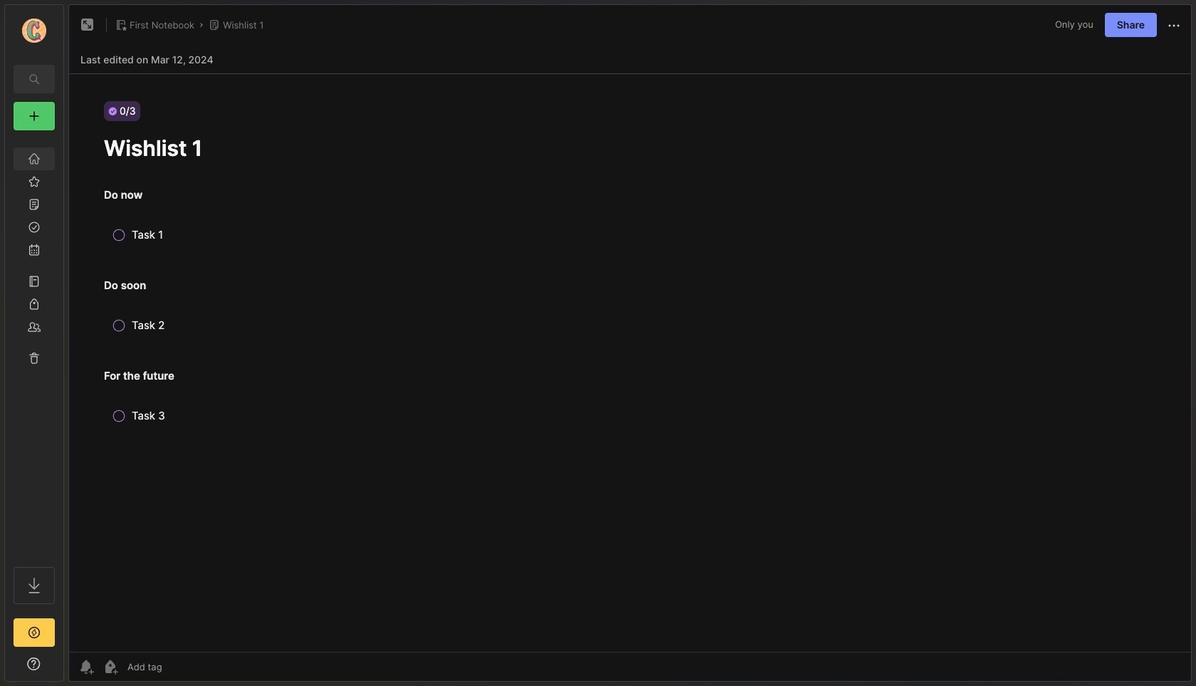 Task type: vqa. For each thing, say whether or not it's contained in the screenshot.
"search field"
no



Task type: describe. For each thing, give the bounding box(es) containing it.
Add tag field
[[126, 660, 234, 673]]

click to expand image
[[62, 660, 73, 677]]

account image
[[22, 19, 46, 43]]

main element
[[0, 0, 68, 686]]

tree inside main element
[[5, 139, 63, 554]]

Account field
[[5, 16, 63, 45]]



Task type: locate. For each thing, give the bounding box(es) containing it.
expand note image
[[79, 16, 96, 33]]

add a reminder image
[[78, 658, 95, 675]]

edit search image
[[26, 71, 43, 88]]

WHAT'S NEW field
[[5, 653, 63, 675]]

more actions image
[[1166, 17, 1183, 34]]

tree
[[5, 139, 63, 554]]

More actions field
[[1166, 16, 1183, 34]]

note window element
[[68, 4, 1193, 685]]

upgrade image
[[26, 624, 43, 641]]

Note Editor text field
[[69, 73, 1192, 652]]

add tag image
[[102, 658, 119, 675]]

home image
[[27, 152, 41, 166]]



